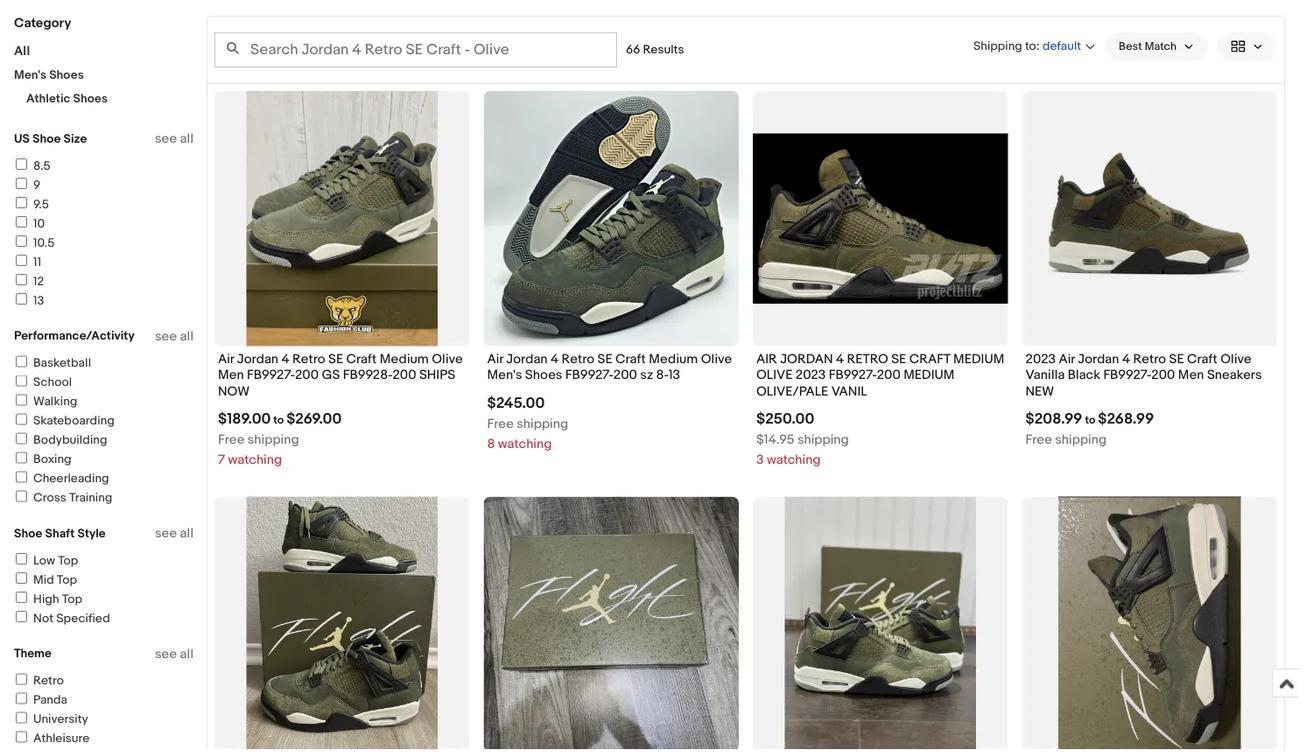 Task type: locate. For each thing, give the bounding box(es) containing it.
66 results
[[626, 42, 685, 57]]

free for $208.99
[[1026, 432, 1053, 448]]

13 checkbox
[[16, 293, 27, 305]]

to left default
[[1026, 39, 1037, 53]]

1 horizontal spatial to
[[1026, 39, 1037, 53]]

craft up fb9928-
[[346, 352, 377, 367]]

3 olive from the left
[[1221, 352, 1252, 367]]

1 se from the left
[[328, 352, 344, 367]]

4
[[282, 352, 290, 367], [551, 352, 559, 367], [836, 352, 845, 367], [1123, 352, 1131, 367]]

3 see all button from the top
[[155, 526, 194, 542]]

9.5 checkbox
[[16, 197, 27, 208]]

medium down craft
[[904, 368, 955, 383]]

retro up the gs
[[293, 352, 326, 367]]

1 horizontal spatial watching
[[498, 437, 552, 452]]

watching inside '$245.00 free shipping 8 watching'
[[498, 437, 552, 452]]

to for $268.99
[[1086, 414, 1096, 428]]

0 vertical spatial 13
[[33, 293, 44, 308]]

medium up 8-
[[649, 352, 698, 367]]

3 air from the left
[[1059, 352, 1076, 367]]

4 see all button from the top
[[155, 646, 194, 662]]

1 olive from the left
[[432, 352, 463, 367]]

2 fb9927- from the left
[[566, 368, 614, 383]]

$14.95
[[757, 432, 795, 448]]

2 4 from the left
[[551, 352, 559, 367]]

10 checkbox
[[16, 216, 27, 228]]

1 air from the left
[[218, 352, 234, 367]]

shipping down $189.00
[[248, 432, 299, 448]]

watching right 7 on the left bottom of the page
[[228, 452, 282, 468]]

watching inside $250.00 $14.95 shipping 3 watching
[[767, 452, 821, 468]]

1 horizontal spatial 13
[[669, 368, 681, 383]]

craft inside the air jordan 4 retro se craft medium olive men fb9927-200 gs fb9928-200 ships now
[[346, 352, 377, 367]]

2 medium from the left
[[649, 352, 698, 367]]

men's down all
[[14, 68, 46, 83]]

cross training link
[[13, 491, 112, 506]]

3
[[757, 452, 764, 468]]

2023
[[1026, 352, 1056, 367], [796, 368, 826, 383]]

to inside $189.00 to $269.00 free shipping 7 watching
[[274, 414, 284, 428]]

low top link
[[13, 554, 78, 568]]

craft up sz
[[616, 352, 646, 367]]

medium up ships
[[380, 352, 429, 367]]

13 right sz
[[669, 368, 681, 383]]

2 horizontal spatial free
[[1026, 432, 1053, 448]]

2023 inside 2023 air jordan 4 retro se craft olive vanilla black fb9927-200 men sneakers new
[[1026, 352, 1056, 367]]

best match
[[1120, 40, 1177, 53]]

200 left sz
[[614, 368, 638, 383]]

athleisure link
[[13, 732, 90, 747]]

school link
[[13, 375, 72, 390]]

1 vertical spatial 13
[[669, 368, 681, 383]]

jordan for $189.00
[[237, 352, 279, 367]]

shipping down $250.00
[[798, 432, 849, 448]]

free inside $208.99 to $268.99 free shipping
[[1026, 432, 1053, 448]]

4 fb9927- from the left
[[1104, 368, 1152, 383]]

Boxing checkbox
[[16, 452, 27, 464]]

1 horizontal spatial air
[[487, 352, 504, 367]]

0 horizontal spatial free
[[218, 432, 245, 448]]

medium
[[380, 352, 429, 367], [649, 352, 698, 367]]

men left sneakers
[[1179, 368, 1205, 383]]

to right $189.00
[[274, 414, 284, 428]]

4 up $268.99
[[1123, 352, 1131, 367]]

category
[[14, 15, 71, 31]]

jordan inside 2023 air jordan 4 retro se craft olive vanilla black fb9927-200 men sneakers new
[[1079, 352, 1120, 367]]

craft inside air jordan 4 retro se craft medium olive men's shoes fb9927-200 sz 8-13
[[616, 352, 646, 367]]

jordan up now
[[237, 352, 279, 367]]

air jordan 4 retro se craft medium olive men fb9927-200 gs fb9928-200 ships now link
[[218, 352, 466, 404]]

:
[[1037, 39, 1040, 53]]

free up 7 on the left bottom of the page
[[218, 432, 245, 448]]

see all for theme
[[155, 646, 194, 662]]

4 inside the air jordan 4 retro se craft medium olive men fb9927-200 gs fb9928-200 ships now
[[282, 352, 290, 367]]

4 se from the left
[[1170, 352, 1185, 367]]

0 vertical spatial men's
[[14, 68, 46, 83]]

2 see from the top
[[155, 328, 177, 344]]

3 craft from the left
[[1188, 352, 1218, 367]]

watching
[[498, 437, 552, 452], [228, 452, 282, 468], [767, 452, 821, 468]]

0 horizontal spatial 2023
[[796, 368, 826, 383]]

1 horizontal spatial men
[[1179, 368, 1205, 383]]

0 horizontal spatial men's
[[14, 68, 46, 83]]

jordan inside the air jordan 4 retro se craft medium olive men fb9927-200 gs fb9928-200 ships now
[[237, 352, 279, 367]]

retro link
[[13, 674, 64, 689]]

top up high top
[[57, 573, 77, 588]]

1 horizontal spatial craft
[[616, 352, 646, 367]]

watching inside $189.00 to $269.00 free shipping 7 watching
[[228, 452, 282, 468]]

shoe up the low top checkbox in the bottom of the page
[[14, 526, 42, 541]]

13 right 13 option
[[33, 293, 44, 308]]

0 horizontal spatial medium
[[380, 352, 429, 367]]

200 left the gs
[[295, 368, 319, 383]]

200 left ships
[[393, 368, 417, 383]]

style
[[77, 526, 106, 541]]

fb9927- up vanil
[[829, 368, 877, 383]]

air jordan 4 retro se craft medium olive 2023 fb9927-200 medium olive/pale vanil image
[[753, 134, 1009, 304]]

top up not specified
[[62, 592, 82, 607]]

4 200 from the left
[[877, 368, 901, 383]]

olive for shipping
[[701, 352, 732, 367]]

air jordan 4 retro se craft medium olive men's shoes fb9927-200 sz 8-13 link
[[487, 352, 736, 388]]

1 vertical spatial men's
[[487, 368, 522, 383]]

jordan
[[237, 352, 279, 367], [507, 352, 548, 367], [1079, 352, 1120, 367]]

8.5 link
[[13, 159, 50, 173]]

1 horizontal spatial 2023
[[1026, 352, 1056, 367]]

4 left 'retro'
[[836, 352, 845, 367]]

mid
[[33, 573, 54, 588]]

1 200 from the left
[[295, 368, 319, 383]]

air jordan 4 retro se craft medium olive 2023 fb9927-200 medium olive/pale vanil
[[757, 352, 1005, 399]]

see all button for shoe shaft style
[[155, 526, 194, 542]]

shipping down $245.00
[[517, 416, 569, 432]]

to inside $208.99 to $268.99 free shipping
[[1086, 414, 1096, 428]]

2 all from the top
[[180, 328, 194, 344]]

men's up $245.00
[[487, 368, 522, 383]]

1 vertical spatial top
[[57, 573, 77, 588]]

1 see from the top
[[155, 131, 177, 147]]

shipping inside $189.00 to $269.00 free shipping 7 watching
[[248, 432, 299, 448]]

3 see all from the top
[[155, 526, 194, 542]]

1 horizontal spatial jordan
[[507, 352, 548, 367]]

default
[[1043, 39, 1082, 54]]

3 all from the top
[[180, 526, 194, 542]]

1 4 from the left
[[282, 352, 290, 367]]

basketball
[[33, 356, 91, 371]]

0 horizontal spatial craft
[[346, 352, 377, 367]]

4 for $189.00
[[282, 352, 290, 367]]

us shoe size
[[14, 131, 87, 146]]

0 vertical spatial top
[[58, 554, 78, 568]]

olive left air on the top right
[[701, 352, 732, 367]]

all
[[180, 131, 194, 147], [180, 328, 194, 344], [180, 526, 194, 542], [180, 646, 194, 662]]

craft
[[346, 352, 377, 367], [616, 352, 646, 367], [1188, 352, 1218, 367]]

200 down 'retro'
[[877, 368, 901, 383]]

olive inside the air jordan 4 retro se craft medium olive men fb9927-200 gs fb9928-200 ships now
[[432, 352, 463, 367]]

free down "$208.99"
[[1026, 432, 1053, 448]]

match
[[1145, 40, 1177, 53]]

8.5
[[33, 159, 50, 173]]

jordan up black
[[1079, 352, 1120, 367]]

craft inside 2023 air jordan 4 retro se craft olive vanilla black fb9927-200 men sneakers new
[[1188, 352, 1218, 367]]

$208.99 to $268.99 free shipping
[[1026, 410, 1155, 448]]

school
[[33, 375, 72, 390]]

4 see all from the top
[[155, 646, 194, 662]]

2 vertical spatial top
[[62, 592, 82, 607]]

top
[[58, 554, 78, 568], [57, 573, 77, 588], [62, 592, 82, 607]]

4 inside 2023 air jordan 4 retro se craft olive vanilla black fb9927-200 men sneakers new
[[1123, 352, 1131, 367]]

air up now
[[218, 352, 234, 367]]

air
[[218, 352, 234, 367], [487, 352, 504, 367], [1059, 352, 1076, 367]]

200 up $268.99
[[1152, 368, 1176, 383]]

craft for $269.00
[[346, 352, 377, 367]]

olive up sneakers
[[1221, 352, 1252, 367]]

0 horizontal spatial olive
[[432, 352, 463, 367]]

shipping
[[974, 39, 1023, 53]]

2023 down the jordan
[[796, 368, 826, 383]]

1 horizontal spatial olive
[[701, 352, 732, 367]]

now
[[218, 384, 250, 399]]

3 see from the top
[[155, 526, 177, 542]]

all for performance/activity
[[180, 328, 194, 344]]

jordan 4 retro craft olive green fb9927- 200 in hand ready to ship 7.5to13 new image
[[785, 497, 977, 751]]

shoes up $245.00
[[525, 368, 563, 383]]

2023 air jordan 4 retro se craft olive vanilla black fb9927-200 men sneakers new
[[1026, 352, 1263, 399]]

air inside air jordan 4 retro se craft medium olive men's shoes fb9927-200 sz 8-13
[[487, 352, 504, 367]]

watching for $245.00
[[498, 437, 552, 452]]

2 200 from the left
[[393, 368, 417, 383]]

2 se from the left
[[598, 352, 613, 367]]

12 checkbox
[[16, 274, 27, 286]]

free for $189.00
[[218, 432, 245, 448]]

4 up $269.00
[[282, 352, 290, 367]]

fb9927- right black
[[1104, 368, 1152, 383]]

2 horizontal spatial air
[[1059, 352, 1076, 367]]

2 air from the left
[[487, 352, 504, 367]]

0 horizontal spatial jordan
[[237, 352, 279, 367]]

Low Top checkbox
[[16, 554, 27, 565]]

1 horizontal spatial free
[[487, 416, 514, 432]]

retro inside the air jordan 4 retro se craft medium olive men fb9927-200 gs fb9928-200 ships now
[[293, 352, 326, 367]]

men up now
[[218, 368, 244, 383]]

4 inside 'air jordan 4 retro se craft medium olive 2023 fb9927-200 medium olive/pale vanil'
[[836, 352, 845, 367]]

size
[[64, 131, 87, 146]]

craft up sneakers
[[1188, 352, 1218, 367]]

2 vertical spatial shoes
[[525, 368, 563, 383]]

se inside 'air jordan 4 retro se craft medium olive 2023 fb9927-200 medium olive/pale vanil'
[[892, 352, 907, 367]]

retro up $268.99
[[1134, 352, 1167, 367]]

se inside the air jordan 4 retro se craft medium olive men fb9927-200 gs fb9928-200 ships now
[[328, 352, 344, 367]]

to left $268.99
[[1086, 414, 1096, 428]]

University checkbox
[[16, 713, 27, 724]]

1 horizontal spatial medium
[[649, 352, 698, 367]]

4 up '$245.00 free shipping 8 watching' at left bottom
[[551, 352, 559, 367]]

Skateboarding checkbox
[[16, 414, 27, 425]]

4 all from the top
[[180, 646, 194, 662]]

2 jordan from the left
[[507, 352, 548, 367]]

free
[[487, 416, 514, 432], [218, 432, 245, 448], [1026, 432, 1053, 448]]

shoes right athletic at the top of the page
[[73, 92, 108, 106]]

$208.99
[[1026, 410, 1083, 429]]

2 see all from the top
[[155, 328, 194, 344]]

medium inside the air jordan 4 retro se craft medium olive men fb9927-200 gs fb9928-200 ships now
[[380, 352, 429, 367]]

200
[[295, 368, 319, 383], [393, 368, 417, 383], [614, 368, 638, 383], [877, 368, 901, 383], [1152, 368, 1176, 383]]

fb9927- up now
[[247, 368, 295, 383]]

us
[[14, 131, 30, 146]]

0 horizontal spatial watching
[[228, 452, 282, 468]]

1 men from the left
[[218, 368, 244, 383]]

$268.99
[[1099, 410, 1155, 429]]

0 horizontal spatial air
[[218, 352, 234, 367]]

retro
[[293, 352, 326, 367], [562, 352, 595, 367], [1134, 352, 1167, 367], [33, 674, 64, 689]]

3 4 from the left
[[836, 352, 845, 367]]

see for shoe shaft style
[[155, 526, 177, 542]]

Mid Top checkbox
[[16, 573, 27, 584]]

top up mid top
[[58, 554, 78, 568]]

Bodybuilding checkbox
[[16, 433, 27, 445]]

5 200 from the left
[[1152, 368, 1176, 383]]

athleisure
[[33, 732, 90, 747]]

2 craft from the left
[[616, 352, 646, 367]]

medium for shipping
[[649, 352, 698, 367]]

cross
[[33, 491, 66, 506]]

black
[[1068, 368, 1101, 383]]

fb9927-
[[247, 368, 295, 383], [566, 368, 614, 383], [829, 368, 877, 383], [1104, 368, 1152, 383]]

2 men from the left
[[1179, 368, 1205, 383]]

fb9927- left sz
[[566, 368, 614, 383]]

3 fb9927- from the left
[[829, 368, 877, 383]]

0 horizontal spatial to
[[274, 414, 284, 428]]

4 4 from the left
[[1123, 352, 1131, 367]]

men
[[218, 368, 244, 383], [1179, 368, 1205, 383]]

9 link
[[13, 178, 40, 193]]

see all button for theme
[[155, 646, 194, 662]]

1 see all button from the top
[[155, 131, 194, 147]]

Panda checkbox
[[16, 693, 27, 705]]

2 horizontal spatial to
[[1086, 414, 1096, 428]]

medium inside air jordan 4 retro se craft medium olive men's shoes fb9927-200 sz 8-13
[[649, 352, 698, 367]]

8.5 checkbox
[[16, 159, 27, 170]]

sneakers
[[1208, 368, 1263, 383]]

free inside $189.00 to $269.00 free shipping 7 watching
[[218, 432, 245, 448]]

2 olive from the left
[[701, 352, 732, 367]]

see all button for performance/activity
[[155, 328, 194, 344]]

retro up '$245.00 free shipping 8 watching' at left bottom
[[562, 352, 595, 367]]

13
[[33, 293, 44, 308], [669, 368, 681, 383]]

nike air jordan 4 retro se craft medium olive size 10.5 men's fb9927-200 in hand image
[[247, 497, 438, 751]]

to for :
[[1026, 39, 1037, 53]]

air inside the air jordan 4 retro se craft medium olive men fb9927-200 gs fb9928-200 ships now
[[218, 352, 234, 367]]

air jordan 4 retro se craft medium olive men fb9927-200 gs fb9928-200 ships now image
[[247, 91, 438, 346]]

fb9927- inside 2023 air jordan 4 retro se craft olive vanilla black fb9927-200 men sneakers new
[[1104, 368, 1152, 383]]

free up 8
[[487, 416, 514, 432]]

olive inside air jordan 4 retro se craft medium olive men's shoes fb9927-200 sz 8-13
[[701, 352, 732, 367]]

1 craft from the left
[[346, 352, 377, 367]]

air jordan 4 retro se craft "medium olive" fb9927-200 sizes 4c-13 ‼️fast ship‼️ image
[[1059, 497, 1242, 751]]

air
[[757, 352, 778, 367]]

to inside shipping to : default
[[1026, 39, 1037, 53]]

1 all from the top
[[180, 131, 194, 147]]

air up $245.00
[[487, 352, 504, 367]]

air up black
[[1059, 352, 1076, 367]]

jordan inside air jordan 4 retro se craft medium olive men's shoes fb9927-200 sz 8-13
[[507, 352, 548, 367]]

shoes up athletic at the top of the page
[[49, 68, 84, 83]]

Not Specified checkbox
[[16, 611, 27, 623]]

shoe right us
[[32, 131, 61, 146]]

1 medium from the left
[[380, 352, 429, 367]]

se inside air jordan 4 retro se craft medium olive men's shoes fb9927-200 sz 8-13
[[598, 352, 613, 367]]

2023 air jordan 4 retro se craft olive vanilla black fb9927-200 men sneakers new link
[[1026, 352, 1274, 404]]

1 fb9927- from the left
[[247, 368, 295, 383]]

retro inside air jordan 4 retro se craft medium olive men's shoes fb9927-200 sz 8-13
[[562, 352, 595, 367]]

4 see from the top
[[155, 646, 177, 662]]

air for $245.00
[[487, 352, 504, 367]]

$245.00 free shipping 8 watching
[[487, 395, 569, 452]]

3 jordan from the left
[[1079, 352, 1120, 367]]

shipping inside $208.99 to $268.99 free shipping
[[1056, 432, 1107, 448]]

watching right 8
[[498, 437, 552, 452]]

bodybuilding
[[33, 433, 107, 448]]

jordan up $245.00
[[507, 352, 548, 367]]

olive up ships
[[432, 352, 463, 367]]

watching for $250.00
[[767, 452, 821, 468]]

1 jordan from the left
[[237, 352, 279, 367]]

shoe
[[32, 131, 61, 146], [14, 526, 42, 541]]

retro up panda at the bottom of page
[[33, 674, 64, 689]]

10.5
[[33, 236, 55, 251]]

2 horizontal spatial craft
[[1188, 352, 1218, 367]]

air inside 2023 air jordan 4 retro se craft olive vanilla black fb9927-200 men sneakers new
[[1059, 352, 1076, 367]]

Walking checkbox
[[16, 395, 27, 406]]

1 horizontal spatial men's
[[487, 368, 522, 383]]

2 horizontal spatial watching
[[767, 452, 821, 468]]

shoes inside air jordan 4 retro se craft medium olive men's shoes fb9927-200 sz 8-13
[[525, 368, 563, 383]]

shipping down "$208.99"
[[1056, 432, 1107, 448]]

results
[[643, 42, 685, 57]]

all for theme
[[180, 646, 194, 662]]

13 inside air jordan 4 retro se craft medium olive men's shoes fb9927-200 sz 8-13
[[669, 368, 681, 383]]

2023 up 'vanilla'
[[1026, 352, 1056, 367]]

2 horizontal spatial jordan
[[1079, 352, 1120, 367]]

1 see all from the top
[[155, 131, 194, 147]]

10.5 checkbox
[[16, 236, 27, 247]]

2023 air jordan 4 retro se craft olive vanilla black fb9927-200 men sneakers new image
[[1023, 91, 1278, 346]]

2 horizontal spatial olive
[[1221, 352, 1252, 367]]

4 inside air jordan 4 retro se craft medium olive men's shoes fb9927-200 sz 8-13
[[551, 352, 559, 367]]

2 see all button from the top
[[155, 328, 194, 344]]

4 for $250.00
[[836, 352, 845, 367]]

Retro checkbox
[[16, 674, 27, 685]]

Enter your search keyword text field
[[215, 32, 618, 67]]

3 se from the left
[[892, 352, 907, 367]]

watching down '$14.95'
[[767, 452, 821, 468]]

3 200 from the left
[[614, 368, 638, 383]]

shipping inside '$245.00 free shipping 8 watching'
[[517, 416, 569, 432]]

0 horizontal spatial men
[[218, 368, 244, 383]]

olive
[[432, 352, 463, 367], [701, 352, 732, 367], [1221, 352, 1252, 367]]



Task type: describe. For each thing, give the bounding box(es) containing it.
9 checkbox
[[16, 178, 27, 189]]

cheerleading
[[33, 472, 109, 487]]

0 vertical spatial shoe
[[32, 131, 61, 146]]

se for $250.00
[[892, 352, 907, 367]]

free inside '$245.00 free shipping 8 watching'
[[487, 416, 514, 432]]

$245.00
[[487, 395, 545, 413]]

se inside 2023 air jordan 4 retro se craft olive vanilla black fb9927-200 men sneakers new
[[1170, 352, 1185, 367]]

Cheerleading checkbox
[[16, 472, 27, 483]]

see all button for us shoe size
[[155, 131, 194, 147]]

fb9927- inside 'air jordan 4 retro se craft medium olive 2023 fb9927-200 medium olive/pale vanil'
[[829, 368, 877, 383]]

4 for $245.00
[[551, 352, 559, 367]]

all for us shoe size
[[180, 131, 194, 147]]

200 inside air jordan 4 retro se craft medium olive men's shoes fb9927-200 sz 8-13
[[614, 368, 638, 383]]

jordan for $245.00
[[507, 352, 548, 367]]

see for theme
[[155, 646, 177, 662]]

not
[[33, 611, 54, 626]]

se for $245.00
[[598, 352, 613, 367]]

low
[[33, 554, 55, 568]]

fb9927- inside air jordan 4 retro se craft medium olive men's shoes fb9927-200 sz 8-13
[[566, 368, 614, 383]]

olive/pale
[[757, 384, 829, 399]]

top for mid top
[[57, 573, 77, 588]]

12 link
[[13, 274, 44, 289]]

8
[[487, 437, 495, 452]]

9.5
[[33, 197, 49, 212]]

air for $189.00
[[218, 352, 234, 367]]

see all for us shoe size
[[155, 131, 194, 147]]

10
[[33, 216, 45, 231]]

all men's shoes athletic shoes
[[14, 43, 108, 106]]

see for us shoe size
[[155, 131, 177, 147]]

walking
[[33, 395, 77, 410]]

2023 inside 'air jordan 4 retro se craft medium olive 2023 fb9927-200 medium olive/pale vanil'
[[796, 368, 826, 383]]

best match button
[[1106, 32, 1209, 60]]

view: gallery view image
[[1232, 37, 1264, 56]]

fb9927- inside the air jordan 4 retro se craft medium olive men fb9927-200 gs fb9928-200 ships now
[[247, 368, 295, 383]]

men's inside air jordan 4 retro se craft medium olive men's shoes fb9927-200 sz 8-13
[[487, 368, 522, 383]]

panda link
[[13, 693, 67, 708]]

see for performance/activity
[[155, 328, 177, 344]]

200 inside 2023 air jordan 4 retro se craft olive vanilla black fb9927-200 men sneakers new
[[1152, 368, 1176, 383]]

1 vertical spatial shoe
[[14, 526, 42, 541]]

skateboarding link
[[13, 414, 115, 429]]

university link
[[13, 713, 88, 727]]

10.5 link
[[13, 236, 55, 251]]

mid top link
[[13, 573, 77, 588]]

12
[[33, 274, 44, 289]]

not specified link
[[13, 611, 110, 626]]

boxing link
[[13, 452, 71, 467]]

basketball link
[[13, 356, 91, 371]]

0 horizontal spatial 13
[[33, 293, 44, 308]]

university
[[33, 713, 88, 727]]

athletic
[[26, 92, 70, 106]]

air jordan 4 retro se craft medium olive men's shoes fb9927-200 sz 8-13
[[487, 352, 732, 383]]

top for high top
[[62, 592, 82, 607]]

olive inside 2023 air jordan 4 retro se craft olive vanilla black fb9927-200 men sneakers new
[[1221, 352, 1252, 367]]

to for $269.00
[[274, 414, 284, 428]]

performance/activity
[[14, 329, 135, 344]]

new
[[1026, 384, 1055, 399]]

size 9.5 - jordan 4 se retro low craft - olive image
[[484, 497, 739, 751]]

9
[[33, 178, 40, 193]]

top for low top
[[58, 554, 78, 568]]

vanil
[[832, 384, 868, 399]]

skateboarding
[[33, 414, 115, 429]]

specified
[[56, 611, 110, 626]]

Basketball checkbox
[[16, 356, 27, 367]]

high
[[33, 592, 59, 607]]

retro
[[848, 352, 889, 367]]

low top
[[33, 554, 78, 568]]

$189.00
[[218, 410, 271, 429]]

medium for $269.00
[[380, 352, 429, 367]]

bodybuilding link
[[13, 433, 107, 448]]

7
[[218, 452, 225, 468]]

11
[[33, 255, 41, 270]]

vanilla
[[1026, 368, 1066, 383]]

high top
[[33, 592, 82, 607]]

$250.00
[[757, 410, 815, 429]]

$250.00 $14.95 shipping 3 watching
[[757, 410, 849, 468]]

High Top checkbox
[[16, 592, 27, 604]]

School checkbox
[[16, 375, 27, 387]]

olive for $269.00
[[432, 352, 463, 367]]

shipping inside $250.00 $14.95 shipping 3 watching
[[798, 432, 849, 448]]

Cross Training checkbox
[[16, 491, 27, 502]]

all for shoe shaft style
[[180, 526, 194, 542]]

air jordan 4 retro se craft medium olive 2023 fb9927-200 medium olive/pale vanil link
[[757, 352, 1005, 404]]

1 vertical spatial shoes
[[73, 92, 108, 106]]

air jordan 4 retro se craft medium olive men fb9927-200 gs fb9928-200 ships now
[[218, 352, 463, 399]]

ships
[[419, 368, 456, 383]]

air jordan 4 retro se craft medium olive men's shoes fb9927-200 sz 8-13 image
[[484, 91, 739, 346]]

all
[[14, 43, 30, 59]]

craft for shipping
[[616, 352, 646, 367]]

200 inside 'air jordan 4 retro se craft medium olive 2023 fb9927-200 medium olive/pale vanil'
[[877, 368, 901, 383]]

men's inside all men's shoes athletic shoes
[[14, 68, 46, 83]]

mid top
[[33, 573, 77, 588]]

men inside the air jordan 4 retro se craft medium olive men fb9927-200 gs fb9928-200 ships now
[[218, 368, 244, 383]]

sz
[[641, 368, 654, 383]]

best
[[1120, 40, 1143, 53]]

gs
[[322, 368, 340, 383]]

cross training
[[33, 491, 112, 506]]

0 vertical spatial shoes
[[49, 68, 84, 83]]

training
[[69, 491, 112, 506]]

walking link
[[13, 395, 77, 410]]

11 checkbox
[[16, 255, 27, 266]]

shipping to : default
[[974, 39, 1082, 54]]

craft
[[910, 352, 951, 367]]

$189.00 to $269.00 free shipping 7 watching
[[218, 410, 342, 468]]

shaft
[[45, 526, 75, 541]]

all link
[[14, 43, 30, 59]]

see all for performance/activity
[[155, 328, 194, 344]]

11 link
[[13, 255, 41, 270]]

fb9928-
[[343, 368, 393, 383]]

8-
[[657, 368, 669, 383]]

retro inside 2023 air jordan 4 retro se craft olive vanilla black fb9927-200 men sneakers new
[[1134, 352, 1167, 367]]

$269.00
[[287, 410, 342, 429]]

10 link
[[13, 216, 45, 231]]

high top link
[[13, 592, 82, 607]]

theme
[[14, 647, 52, 662]]

13 link
[[13, 293, 44, 308]]

medium right craft
[[954, 352, 1005, 367]]

men inside 2023 air jordan 4 retro se craft olive vanilla black fb9927-200 men sneakers new
[[1179, 368, 1205, 383]]

cheerleading link
[[13, 472, 109, 487]]

see all for shoe shaft style
[[155, 526, 194, 542]]

boxing
[[33, 452, 71, 467]]

shoe shaft style
[[14, 526, 106, 541]]

olive
[[757, 368, 793, 383]]

se for $189.00
[[328, 352, 344, 367]]

Athleisure checkbox
[[16, 732, 27, 743]]

9.5 link
[[13, 197, 49, 212]]

jordan
[[781, 352, 834, 367]]



Task type: vqa. For each thing, say whether or not it's contained in the screenshot.
the bottom Top
yes



